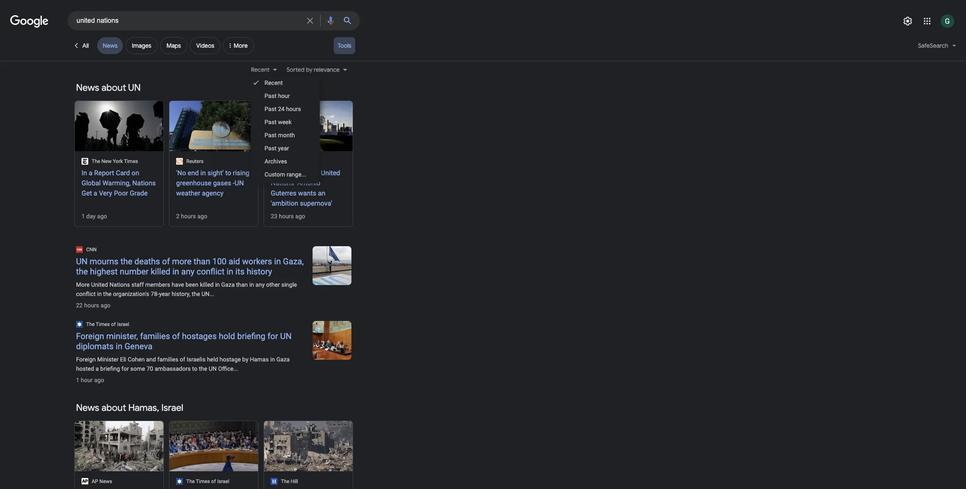 Task type: locate. For each thing, give the bounding box(es) containing it.
0 horizontal spatial 1
[[76, 377, 79, 384]]

in inside 'no end in sight' to rising greenhouse gases -un weather agency
[[201, 169, 206, 177]]

than inside the more united nations staff members have been killed in gaza than in any  other single conflict in the organization's 78-year history, the un...
[[236, 282, 248, 288]]

1 horizontal spatial year
[[278, 145, 289, 152]]

a
[[89, 169, 93, 177], [94, 189, 97, 197], [96, 366, 99, 372]]

un mourns the deaths of more than 100 aid workers in gaza, the highest  number killed in any conflict in its history heading
[[76, 257, 306, 277]]

1 vertical spatial recent
[[265, 79, 283, 86]]

mourns
[[90, 257, 118, 267]]

more united nations staff members have been killed in gaza than in any  other single conflict in the organization's 78-year history, the un...
[[76, 282, 297, 298]]

by inside popup button
[[306, 66, 313, 74]]

100
[[213, 257, 227, 267]]

1 vertical spatial briefing
[[100, 366, 120, 372]]

nations inside "in a report card on global warming, nations get a very poor grade"
[[132, 179, 156, 187]]

past
[[265, 93, 277, 99], [265, 106, 277, 112], [265, 119, 277, 126], [265, 132, 277, 139], [265, 145, 277, 152]]

year inside the more united nations staff members have been killed in gaza than in any  other single conflict in the organization's 78-year history, the un...
[[159, 291, 170, 298]]

of inside foreign minister eli cohen and families of israelis held hostage by hamas  in gaza hosted a briefing for some 70 ambassadors to the un office...
[[180, 356, 185, 363]]

0 vertical spatial briefing
[[237, 331, 266, 342]]

about
[[102, 82, 126, 94], [102, 402, 126, 414]]

sight'
[[208, 169, 224, 177]]

past for past hour
[[265, 93, 277, 99]]

united up an
[[321, 169, 341, 177]]

1 vertical spatial year
[[159, 291, 170, 298]]

gaza
[[221, 282, 235, 288], [277, 356, 290, 363]]

families up the 'ambassadors'
[[158, 356, 178, 363]]

1 vertical spatial 1
[[76, 377, 79, 384]]

1 for 1 hour ago
[[76, 377, 79, 384]]

more filters element
[[234, 42, 248, 49]]

briefing right hold
[[237, 331, 266, 342]]

nations up grade
[[132, 179, 156, 187]]

new
[[102, 159, 112, 164]]

2 about from the top
[[102, 402, 126, 414]]

ago right 'day'
[[97, 213, 107, 220]]

0 vertical spatial 1
[[82, 213, 85, 220]]

hour for past
[[278, 93, 290, 99]]

0 vertical spatial foreign
[[76, 331, 104, 342]]

1 horizontal spatial any
[[256, 282, 265, 288]]

0 horizontal spatial the times of israel
[[86, 322, 129, 328]]

any left other
[[256, 282, 265, 288]]

in left gaza,
[[274, 257, 281, 267]]

foreign for foreign minister eli cohen and families of israelis held hostage by hamas  in gaza hosted a briefing for some 70 ambassadors to the un office...
[[76, 356, 96, 363]]

year down members
[[159, 291, 170, 298]]

a inside foreign minister eli cohen and families of israelis held hostage by hamas  in gaza hosted a briefing for some 70 ambassadors to the un office...
[[96, 366, 99, 372]]

gaza right hamas
[[277, 356, 290, 363]]

list containing in a report card on global warming, nations get a very poor grade
[[74, 99, 354, 228]]

1 horizontal spatial briefing
[[237, 331, 266, 342]]

hour inside menu
[[278, 93, 290, 99]]

1 vertical spatial list
[[74, 419, 354, 490]]

in left its
[[227, 267, 234, 277]]

0 horizontal spatial to
[[192, 366, 198, 372]]

1 down hosted
[[76, 377, 79, 384]]

0 vertical spatial about
[[102, 82, 126, 94]]

of inside 'un mourns the deaths of more than 100 aid workers in gaza, the highest  number killed in any conflict in its history'
[[162, 257, 170, 267]]

in up eli
[[116, 342, 122, 352]]

0 vertical spatial any
[[181, 267, 195, 277]]

gases
[[213, 179, 231, 187]]

a right in
[[89, 169, 93, 177]]

0 vertical spatial israel
[[117, 322, 129, 328]]

22
[[76, 302, 83, 309]]

sorted
[[287, 66, 305, 74]]

the
[[92, 159, 100, 164], [86, 322, 95, 328], [186, 479, 195, 485], [281, 479, 290, 485]]

un inside foreign minister eli cohen and families of israelis held hostage by hamas  in gaza hosted a briefing for some 70 ambassadors to the un office...
[[209, 366, 217, 372]]

ago for greenhouse
[[198, 213, 207, 220]]

2 vertical spatial times
[[196, 479, 210, 485]]

number
[[120, 267, 149, 277]]

1 vertical spatial more
[[76, 282, 90, 288]]

1 vertical spatial families
[[158, 356, 178, 363]]

year down the past month link
[[278, 145, 289, 152]]

ago down minister
[[94, 377, 104, 384]]

hour down recent 'radio item'
[[278, 93, 290, 99]]

ago for warming,
[[97, 213, 107, 220]]

any
[[181, 267, 195, 277], [256, 282, 265, 288]]

0 horizontal spatial any
[[181, 267, 195, 277]]

1 horizontal spatial conflict
[[197, 267, 225, 277]]

past inside past hour link
[[265, 93, 277, 99]]

safesearch button
[[914, 37, 962, 58]]

0 horizontal spatial killed
[[151, 267, 171, 277]]

past for past 24 hours
[[265, 106, 277, 112]]

recent inside recent 'radio item'
[[265, 79, 283, 86]]

0 vertical spatial hour
[[278, 93, 290, 99]]

23 hours ago
[[271, 213, 305, 220]]

nations inside the more united nations staff members have been killed in gaza than in any  other single conflict in the organization's 78-year history, the un...
[[110, 282, 130, 288]]

more
[[172, 257, 192, 267]]

in down history
[[249, 282, 254, 288]]

1 horizontal spatial 1
[[82, 213, 85, 220]]

0 vertical spatial list
[[74, 99, 354, 228]]

0 horizontal spatial times
[[96, 322, 110, 328]]

geneva
[[125, 342, 153, 352]]

menu
[[251, 74, 320, 183]]

hours for 22 hours ago
[[84, 302, 99, 309]]

3 past from the top
[[265, 119, 277, 126]]

the inside the hill link
[[281, 479, 290, 485]]

0 vertical spatial a
[[89, 169, 93, 177]]

hours right 23
[[279, 213, 294, 220]]

0 horizontal spatial nations
[[110, 282, 130, 288]]

gaza inside the more united nations staff members have been killed in gaza than in any  other single conflict in the organization's 78-year history, the un...
[[221, 282, 235, 288]]

1 vertical spatial conflict
[[76, 291, 96, 298]]

0 vertical spatial gaza
[[221, 282, 235, 288]]

ago
[[97, 213, 107, 220], [198, 213, 207, 220], [296, 213, 305, 220], [101, 302, 111, 309], [94, 377, 104, 384]]

recent radio item
[[251, 77, 320, 90]]

climate change: united nations' antonio guterres wants an 'ambition  supernova' heading
[[271, 168, 346, 209]]

1 horizontal spatial gaza
[[277, 356, 290, 363]]

Search search field
[[77, 16, 302, 27]]

times
[[124, 159, 138, 164], [96, 322, 110, 328], [196, 479, 210, 485]]

all
[[82, 42, 89, 49]]

hours for 23 hours ago
[[279, 213, 294, 220]]

to
[[225, 169, 231, 177], [192, 366, 198, 372]]

2 foreign from the top
[[76, 356, 96, 363]]

0 horizontal spatial gaza
[[221, 282, 235, 288]]

0 vertical spatial more
[[234, 42, 248, 49]]

held
[[207, 356, 218, 363]]

on
[[132, 169, 139, 177]]

foreign minister eli cohen and families of israelis held hostage by hamas  in gaza hosted a briefing for some 70 ambassadors to the un office...
[[76, 356, 290, 372]]

killed inside the more united nations staff members have been killed in gaza than in any  other single conflict in the organization's 78-year history, the un...
[[200, 282, 214, 288]]

hostage
[[220, 356, 241, 363]]

a right hosted
[[96, 366, 99, 372]]

by left hamas
[[243, 356, 249, 363]]

killed up members
[[151, 267, 171, 277]]

0 horizontal spatial by
[[243, 356, 249, 363]]

past inside past 24 hours link
[[265, 106, 277, 112]]

for up hamas
[[268, 331, 278, 342]]

of
[[162, 257, 170, 267], [111, 322, 116, 328], [172, 331, 180, 342], [180, 356, 185, 363], [211, 479, 216, 485]]

1 horizontal spatial more
[[234, 42, 248, 49]]

1 vertical spatial gaza
[[277, 356, 290, 363]]

diplomats
[[76, 342, 114, 352]]

more up 22
[[76, 282, 90, 288]]

1 horizontal spatial to
[[225, 169, 231, 177]]

card
[[116, 169, 130, 177]]

than down its
[[236, 282, 248, 288]]

2 vertical spatial israel
[[217, 479, 230, 485]]

past inside past week link
[[265, 119, 277, 126]]

0 horizontal spatial united
[[91, 282, 108, 288]]

1 horizontal spatial times
[[124, 159, 138, 164]]

list for news about hamas, israel
[[74, 419, 354, 490]]

more right videos link
[[234, 42, 248, 49]]

0 vertical spatial recent
[[251, 66, 270, 74]]

navigation
[[0, 64, 967, 77]]

0 horizontal spatial for
[[122, 366, 129, 372]]

more inside dropdown button
[[234, 42, 248, 49]]

'no end in sight' to rising greenhouse gases -un weather agency heading
[[176, 168, 252, 199]]

hours for 2 hours ago
[[181, 213, 196, 220]]

clear image
[[305, 11, 315, 30]]

conflict inside 'un mourns the deaths of more than 100 aid workers in gaza, the highest  number killed in any conflict in its history'
[[197, 267, 225, 277]]

the hill link
[[264, 422, 354, 490]]

0 vertical spatial nations
[[132, 179, 156, 187]]

in up 'have' on the bottom of page
[[173, 267, 179, 277]]

united
[[321, 169, 341, 177], [91, 282, 108, 288]]

1 past from the top
[[265, 93, 277, 99]]

0 vertical spatial than
[[194, 257, 210, 267]]

0 vertical spatial by
[[306, 66, 313, 74]]

archives
[[265, 158, 287, 165]]

recent
[[251, 66, 270, 74], [265, 79, 283, 86]]

hours right 22
[[84, 302, 99, 309]]

in right end
[[201, 169, 206, 177]]

2 list from the top
[[74, 419, 354, 490]]

0 vertical spatial the times of israel
[[86, 322, 129, 328]]

0 vertical spatial families
[[140, 331, 170, 342]]

briefing inside foreign minister eli cohen and families of israelis held hostage by hamas  in gaza hosted a briefing for some 70 ambassadors to the un office...
[[100, 366, 120, 372]]

1 vertical spatial killed
[[200, 282, 214, 288]]

gaza,
[[283, 257, 304, 267]]

1 vertical spatial to
[[192, 366, 198, 372]]

past up past 24 hours
[[265, 93, 277, 99]]

foreign up hosted
[[76, 356, 96, 363]]

the inside foreign minister eli cohen and families of israelis held hostage by hamas  in gaza hosted a briefing for some 70 ambassadors to the un office...
[[199, 366, 207, 372]]

past for past month
[[265, 132, 277, 139]]

1 horizontal spatial killed
[[200, 282, 214, 288]]

'ambition
[[271, 200, 299, 208]]

1 horizontal spatial hour
[[278, 93, 290, 99]]

the new york times
[[92, 159, 138, 164]]

more inside the more united nations staff members have been killed in gaza than in any  other single conflict in the organization's 78-year history, the un...
[[76, 282, 90, 288]]

nations up organization's
[[110, 282, 130, 288]]

past for past year
[[265, 145, 277, 152]]

past left week
[[265, 119, 277, 126]]

global
[[82, 179, 101, 187]]

families inside foreign minister eli cohen and families of israelis held hostage by hamas  in gaza hosted a briefing for some 70 ambassadors to the un office...
[[158, 356, 178, 363]]

1 vertical spatial by
[[243, 356, 249, 363]]

ago right 22
[[101, 302, 111, 309]]

None search field
[[0, 11, 360, 30]]

foreign for foreign minister, families of hostages hold briefing for un diplomats in  geneva
[[76, 331, 104, 342]]

un
[[128, 82, 141, 94], [235, 179, 244, 187], [76, 257, 88, 267], [280, 331, 292, 342], [209, 366, 217, 372]]

in
[[201, 169, 206, 177], [274, 257, 281, 267], [173, 267, 179, 277], [227, 267, 234, 277], [215, 282, 220, 288], [249, 282, 254, 288], [97, 291, 102, 298], [116, 342, 122, 352], [270, 356, 275, 363]]

hours right 2
[[181, 213, 196, 220]]

0 vertical spatial to
[[225, 169, 231, 177]]

1 vertical spatial than
[[236, 282, 248, 288]]

news for news
[[103, 42, 118, 49]]

all link
[[68, 37, 95, 54]]

2 past from the top
[[265, 106, 277, 112]]

5 past from the top
[[265, 145, 277, 152]]

a right get
[[94, 189, 97, 197]]

foreign inside foreign minister, families of hostages hold briefing for un diplomats in  geneva
[[76, 331, 104, 342]]

0 vertical spatial for
[[268, 331, 278, 342]]

4 past from the top
[[265, 132, 277, 139]]

1 vertical spatial nations
[[110, 282, 130, 288]]

any up the been
[[181, 267, 195, 277]]

1 list from the top
[[74, 99, 354, 228]]

the
[[121, 257, 132, 267], [76, 267, 88, 277], [103, 291, 112, 298], [192, 291, 200, 298], [199, 366, 207, 372]]

ago down 'ambition
[[296, 213, 305, 220]]

0 vertical spatial conflict
[[197, 267, 225, 277]]

history
[[247, 267, 272, 277]]

0 vertical spatial times
[[124, 159, 138, 164]]

1 vertical spatial for
[[122, 366, 129, 372]]

1 horizontal spatial by
[[306, 66, 313, 74]]

hours right 24
[[286, 106, 301, 112]]

list
[[74, 99, 354, 228], [74, 419, 354, 490]]

0 horizontal spatial year
[[159, 291, 170, 298]]

gaza down aid
[[221, 282, 235, 288]]

1 vertical spatial any
[[256, 282, 265, 288]]

0 horizontal spatial conflict
[[76, 291, 96, 298]]

0 vertical spatial year
[[278, 145, 289, 152]]

foreign up minister
[[76, 331, 104, 342]]

hour
[[278, 93, 290, 99], [81, 377, 93, 384]]

by inside foreign minister eli cohen and families of israelis held hostage by hamas  in gaza hosted a briefing for some 70 ambassadors to the un office...
[[243, 356, 249, 363]]

end
[[188, 169, 199, 177]]

united down highest in the left of the page
[[91, 282, 108, 288]]

nations
[[132, 179, 156, 187], [110, 282, 130, 288]]

'no end in sight' to rising greenhouse gases -un weather agency
[[176, 169, 250, 197]]

recent up past hour
[[265, 79, 283, 86]]

1 vertical spatial the times of israel
[[186, 479, 230, 485]]

for
[[268, 331, 278, 342], [122, 366, 129, 372]]

in right hamas
[[270, 356, 275, 363]]

to down israelis
[[192, 366, 198, 372]]

hour down hosted
[[81, 377, 93, 384]]

to inside 'no end in sight' to rising greenhouse gases -un weather agency
[[225, 169, 231, 177]]

recent inside recent dropdown button
[[251, 66, 270, 74]]

navigation containing recent
[[0, 64, 967, 77]]

1 foreign from the top
[[76, 331, 104, 342]]

1 horizontal spatial israel
[[161, 402, 183, 414]]

conflict up the un...
[[197, 267, 225, 277]]

killed up the un...
[[200, 282, 214, 288]]

0 horizontal spatial than
[[194, 257, 210, 267]]

conflict up 22
[[76, 291, 96, 298]]

1 horizontal spatial the times of israel
[[186, 479, 230, 485]]

past up archives
[[265, 145, 277, 152]]

0 vertical spatial united
[[321, 169, 341, 177]]

ago right 2
[[198, 213, 207, 220]]

news
[[103, 42, 118, 49], [76, 82, 99, 94], [76, 402, 99, 414], [100, 479, 112, 485]]

1 horizontal spatial than
[[236, 282, 248, 288]]

0 horizontal spatial hour
[[81, 377, 93, 384]]

0 vertical spatial killed
[[151, 267, 171, 277]]

1 vertical spatial israel
[[161, 402, 183, 414]]

the down israelis
[[199, 366, 207, 372]]

1 vertical spatial hour
[[81, 377, 93, 384]]

by right sorted
[[306, 66, 313, 74]]

briefing down minister
[[100, 366, 120, 372]]

1 left 'day'
[[82, 213, 85, 220]]

1 horizontal spatial nations
[[132, 179, 156, 187]]

united inside the more united nations staff members have been killed in gaza than in any  other single conflict in the organization's 78-year history, the un...
[[91, 282, 108, 288]]

1 vertical spatial foreign
[[76, 356, 96, 363]]

1 vertical spatial times
[[96, 322, 110, 328]]

the left deaths at the left of page
[[121, 257, 132, 267]]

report
[[94, 169, 114, 177]]

foreign minister, families of hostages hold briefing for un diplomats in  geneva heading
[[76, 331, 306, 352]]

1 horizontal spatial united
[[321, 169, 341, 177]]

than left 100
[[194, 257, 210, 267]]

recent up recent 'radio item'
[[251, 66, 270, 74]]

past left 24
[[265, 106, 277, 112]]

list containing ap news
[[74, 419, 354, 490]]

0 horizontal spatial briefing
[[100, 366, 120, 372]]

to up gases
[[225, 169, 231, 177]]

foreign inside foreign minister eli cohen and families of israelis held hostage by hamas  in gaza hosted a briefing for some 70 ambassadors to the un office...
[[76, 356, 96, 363]]

custom range... menu item
[[265, 171, 306, 178]]

organization's
[[113, 291, 149, 298]]

2 hours ago
[[176, 213, 207, 220]]

in inside foreign minister, families of hostages hold briefing for un diplomats in  geneva
[[116, 342, 122, 352]]

in up 22 hours ago at the left
[[97, 291, 102, 298]]

1 vertical spatial united
[[91, 282, 108, 288]]

videos link
[[190, 37, 221, 54]]

families up and
[[140, 331, 170, 342]]

some
[[130, 366, 145, 372]]

1 vertical spatial about
[[102, 402, 126, 414]]

conflict
[[197, 267, 225, 277], [76, 291, 96, 298]]

1 about from the top
[[102, 82, 126, 94]]

by
[[306, 66, 313, 74], [243, 356, 249, 363]]

2 vertical spatial a
[[96, 366, 99, 372]]

briefing
[[237, 331, 266, 342], [100, 366, 120, 372]]

'no
[[176, 169, 186, 177]]

0 horizontal spatial more
[[76, 282, 90, 288]]

for down eli
[[122, 366, 129, 372]]

sorted by relevance
[[287, 66, 340, 74]]

past up past year
[[265, 132, 277, 139]]

weather
[[176, 189, 200, 197]]

foreign
[[76, 331, 104, 342], [76, 356, 96, 363]]

1 horizontal spatial for
[[268, 331, 278, 342]]

1
[[82, 213, 85, 220], [76, 377, 79, 384]]



Task type: vqa. For each thing, say whether or not it's contained in the screenshot.


Task type: describe. For each thing, give the bounding box(es) containing it.
the inside the times of israel link
[[186, 479, 195, 485]]

get
[[82, 189, 92, 197]]

cohen
[[128, 356, 145, 363]]

news about hamas, israel
[[76, 402, 183, 414]]

week
[[278, 119, 292, 126]]

the times of israel inside the times of israel link
[[186, 479, 230, 485]]

history,
[[172, 291, 190, 298]]

briefing inside foreign minister, families of hostages hold briefing for un diplomats in  geneva
[[237, 331, 266, 342]]

2 horizontal spatial times
[[196, 479, 210, 485]]

guterres
[[271, 189, 297, 197]]

24
[[278, 106, 285, 112]]

ago for wants
[[296, 213, 305, 220]]

of inside foreign minister, families of hostages hold briefing for un diplomats in  geneva
[[172, 331, 180, 342]]

past year
[[265, 145, 289, 152]]

poor
[[114, 189, 128, 197]]

hostages
[[182, 331, 217, 342]]

news about un
[[76, 82, 141, 94]]

foreign minister, families of hostages hold briefing for un diplomats in  geneva
[[76, 331, 292, 352]]

than inside 'un mourns the deaths of more than 100 aid workers in gaza, the highest  number killed in any conflict in its history'
[[194, 257, 210, 267]]

cnn
[[86, 247, 97, 253]]

climate
[[271, 169, 294, 177]]

workers
[[242, 257, 272, 267]]

other
[[266, 282, 280, 288]]

recent button
[[251, 65, 282, 74]]

22 hours ago
[[76, 302, 111, 309]]

change:
[[296, 169, 319, 177]]

videos
[[196, 42, 215, 49]]

ambassadors
[[155, 366, 191, 372]]

ap news link
[[75, 422, 164, 490]]

month
[[278, 132, 295, 139]]

reuters
[[186, 159, 204, 164]]

israelis
[[187, 356, 206, 363]]

minister
[[97, 356, 119, 363]]

members
[[145, 282, 170, 288]]

70
[[147, 366, 153, 372]]

23
[[271, 213, 278, 220]]

more for more united nations staff members have been killed in gaza than in any  other single conflict in the organization's 78-year history, the un...
[[76, 282, 90, 288]]

agency
[[202, 189, 224, 197]]

hour for 1
[[81, 377, 93, 384]]

google image
[[10, 15, 49, 28]]

any inside 'un mourns the deaths of more than 100 aid workers in gaza, the highest  number killed in any conflict in its history'
[[181, 267, 195, 277]]

past 24 hours
[[265, 106, 301, 112]]

list for news about un
[[74, 99, 354, 228]]

custom range...
[[265, 171, 306, 178]]

rising
[[233, 169, 250, 177]]

images link
[[126, 37, 158, 54]]

search by voice image
[[326, 16, 336, 26]]

nations'
[[271, 179, 296, 187]]

ap
[[92, 479, 98, 485]]

and
[[146, 356, 156, 363]]

past week
[[265, 119, 292, 126]]

staff
[[132, 282, 144, 288]]

for inside foreign minister eli cohen and families of israelis held hostage by hamas  in gaza hosted a briefing for some 70 ambassadors to the un office...
[[122, 366, 129, 372]]

1 vertical spatial a
[[94, 189, 97, 197]]

un inside 'un mourns the deaths of more than 100 aid workers in gaza, the highest  number killed in any conflict in its history'
[[76, 257, 88, 267]]

un...
[[202, 291, 214, 298]]

2 horizontal spatial israel
[[217, 479, 230, 485]]

relevance
[[314, 66, 340, 74]]

past month link
[[251, 129, 320, 142]]

news for news about hamas, israel
[[76, 402, 99, 414]]

past for past week
[[265, 119, 277, 126]]

custom
[[265, 171, 285, 178]]

in a report card on global warming, nations get a very poor grade
[[82, 169, 156, 197]]

office...
[[218, 366, 238, 372]]

have
[[172, 282, 184, 288]]

more for more
[[234, 42, 248, 49]]

un inside foreign minister, families of hostages hold briefing for un diplomats in  geneva
[[280, 331, 292, 342]]

single
[[282, 282, 297, 288]]

past year link
[[251, 142, 320, 155]]

about for hamas,
[[102, 402, 126, 414]]

aid
[[229, 257, 240, 267]]

past month
[[265, 132, 295, 139]]

safesearch
[[919, 42, 949, 49]]

1 day ago
[[82, 213, 107, 220]]

about for un
[[102, 82, 126, 94]]

supernova'
[[300, 200, 332, 208]]

hold
[[219, 331, 235, 342]]

images
[[132, 42, 151, 49]]

hill
[[291, 479, 298, 485]]

hours inside menu
[[286, 106, 301, 112]]

the down the been
[[192, 291, 200, 298]]

1 for 1 day ago
[[82, 213, 85, 220]]

climate change: united nations' antonio guterres wants an 'ambition  supernova'
[[271, 169, 341, 208]]

been
[[186, 282, 199, 288]]

sorted by relevance button
[[282, 65, 352, 74]]

0 horizontal spatial israel
[[117, 322, 129, 328]]

any inside the more united nations staff members have been killed in gaza than in any  other single conflict in the organization's 78-year history, the un...
[[256, 282, 265, 288]]

past hour link
[[251, 90, 320, 103]]

an
[[318, 189, 326, 197]]

united inside climate change: united nations' antonio guterres wants an 'ambition  supernova'
[[321, 169, 341, 177]]

hamas,
[[128, 402, 159, 414]]

in
[[82, 169, 87, 177]]

past week link
[[251, 116, 320, 129]]

1 hour ago
[[76, 377, 104, 384]]

in down 100
[[215, 282, 220, 288]]

greenhouse
[[176, 179, 212, 187]]

ap news
[[92, 479, 112, 485]]

to inside foreign minister eli cohen and families of israelis held hostage by hamas  in gaza hosted a briefing for some 70 ambassadors to the un office...
[[192, 366, 198, 372]]

york
[[113, 159, 123, 164]]

for inside foreign minister, families of hostages hold briefing for un diplomats in  geneva
[[268, 331, 278, 342]]

very
[[99, 189, 112, 197]]

its
[[236, 267, 245, 277]]

in inside foreign minister eli cohen and families of israelis held hostage by hamas  in gaza hosted a briefing for some 70 ambassadors to the un office...
[[270, 356, 275, 363]]

antonio
[[297, 179, 321, 187]]

un mourns the deaths of more than 100 aid workers in gaza, the highest  number killed in any conflict in its history
[[76, 257, 304, 277]]

tools
[[338, 42, 352, 49]]

warming,
[[102, 179, 131, 187]]

past hour
[[265, 93, 290, 99]]

un inside 'no end in sight' to rising greenhouse gases -un weather agency
[[235, 179, 244, 187]]

deaths
[[135, 257, 160, 267]]

killed inside 'un mourns the deaths of more than 100 aid workers in gaza, the highest  number killed in any conflict in its history'
[[151, 267, 171, 277]]

news for news about un
[[76, 82, 99, 94]]

year inside the past year link
[[278, 145, 289, 152]]

conflict inside the more united nations staff members have been killed in gaza than in any  other single conflict in the organization's 78-year history, the un...
[[76, 291, 96, 298]]

menu containing recent
[[251, 74, 320, 183]]

the up 22 hours ago at the left
[[103, 291, 112, 298]]

hosted
[[76, 366, 94, 372]]

of inside "list"
[[211, 479, 216, 485]]

families inside foreign minister, families of hostages hold briefing for un diplomats in  geneva
[[140, 331, 170, 342]]

range...
[[287, 171, 306, 178]]

eli
[[120, 356, 126, 363]]

the hill
[[281, 479, 298, 485]]

the left highest in the left of the page
[[76, 267, 88, 277]]

2
[[176, 213, 180, 220]]

minister,
[[106, 331, 138, 342]]

gaza inside foreign minister eli cohen and families of israelis held hostage by hamas  in gaza hosted a briefing for some 70 ambassadors to the un office...
[[277, 356, 290, 363]]

in a report card on global warming, nations get a very poor grade heading
[[82, 168, 157, 199]]

highest
[[90, 267, 118, 277]]



